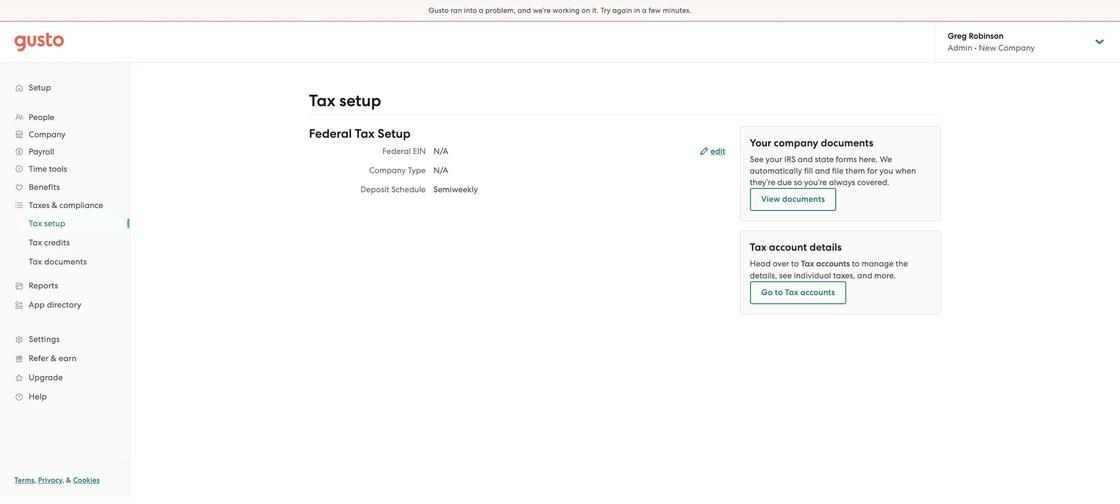 Task type: vqa. For each thing, say whether or not it's contained in the screenshot.
Cookies button
yes



Task type: describe. For each thing, give the bounding box(es) containing it.
upgrade
[[29, 373, 63, 383]]

tax credits
[[29, 238, 70, 248]]

upgrade link
[[10, 369, 120, 387]]

details
[[810, 241, 842, 254]]

tax credits link
[[17, 234, 120, 251]]

it.
[[593, 6, 599, 15]]

& for compliance
[[52, 201, 57, 210]]

state
[[815, 155, 834, 164]]

your
[[766, 155, 783, 164]]

deposit schedule
[[361, 185, 426, 194]]

2 a from the left
[[643, 6, 647, 15]]

people
[[29, 113, 54, 122]]

when
[[896, 166, 917, 176]]

1 , from the left
[[34, 477, 36, 485]]

view
[[762, 194, 781, 205]]

file
[[833, 166, 844, 176]]

on
[[582, 6, 591, 15]]

head
[[750, 259, 771, 269]]

tax setup inside list
[[29, 219, 66, 228]]

people button
[[10, 109, 120, 126]]

taxes,
[[834, 271, 856, 281]]

privacy
[[38, 477, 62, 485]]

setup link
[[10, 79, 120, 96]]

few
[[649, 6, 661, 15]]

and up fill
[[798, 155, 813, 164]]

and inside to manage the details, see individual taxes, and more.
[[858, 271, 873, 281]]

list containing tax setup
[[0, 214, 129, 272]]

your
[[750, 137, 772, 149]]

federal tax setup
[[309, 126, 411, 141]]

head over to tax accounts
[[750, 259, 851, 269]]

credits
[[44, 238, 70, 248]]

company
[[775, 137, 819, 149]]

we're
[[533, 6, 551, 15]]

2 , from the left
[[62, 477, 64, 485]]

so
[[795, 178, 803, 187]]

tax documents link
[[17, 253, 120, 271]]

see
[[750, 155, 764, 164]]

covered.
[[858, 178, 890, 187]]

company for company
[[29, 130, 65, 139]]

taxes & compliance
[[29, 201, 103, 210]]

we
[[880, 155, 893, 164]]

reports link
[[10, 277, 120, 295]]

terms , privacy , & cookies
[[14, 477, 100, 485]]

gusto
[[429, 6, 449, 15]]

accounts inside go to tax accounts button
[[801, 288, 836, 298]]

privacy link
[[38, 477, 62, 485]]

payroll
[[29, 147, 54, 157]]

setup inside list
[[44, 219, 66, 228]]

and left we're
[[518, 6, 531, 15]]

details,
[[750, 271, 778, 281]]

deposit
[[361, 185, 390, 194]]

see your irs and state forms here. we automatically fill and file them for you when they're due so you're always covered.
[[750, 155, 917, 187]]

company inside greg robinson admin • new company
[[999, 43, 1036, 53]]

semiweekly
[[434, 185, 478, 194]]

0 vertical spatial tax setup
[[309, 91, 382, 111]]

view documents link
[[750, 188, 837, 211]]

gusto navigation element
[[0, 63, 129, 422]]

go
[[762, 288, 773, 298]]

to manage the details, see individual taxes, and more.
[[750, 259, 909, 281]]

minutes.
[[663, 6, 692, 15]]

terms link
[[14, 477, 34, 485]]

benefits
[[29, 183, 60, 192]]

tools
[[49, 164, 67, 174]]

refer
[[29, 354, 49, 364]]

tax setup link
[[17, 215, 120, 232]]

problem,
[[486, 6, 516, 15]]

app
[[29, 300, 45, 310]]

n/a for company type
[[434, 166, 449, 175]]

cookies button
[[73, 475, 100, 487]]

1 a from the left
[[479, 6, 484, 15]]

earn
[[59, 354, 77, 364]]

federal for federal ein
[[383, 147, 411, 156]]

refer & earn link
[[10, 350, 120, 367]]

to inside to manage the details, see individual taxes, and more.
[[853, 259, 860, 269]]

tax documents
[[29, 257, 87, 267]]

1 horizontal spatial setup
[[340, 91, 382, 111]]

try
[[601, 6, 611, 15]]

ran
[[451, 6, 462, 15]]

go to tax accounts
[[762, 288, 836, 298]]

individual
[[794, 271, 832, 281]]

time
[[29, 164, 47, 174]]

into
[[464, 6, 477, 15]]

refer & earn
[[29, 354, 77, 364]]

documents for tax documents
[[44, 257, 87, 267]]

company for company type
[[369, 166, 406, 175]]

settings
[[29, 335, 60, 344]]

greg robinson admin • new company
[[948, 31, 1036, 53]]

automatically
[[750, 166, 803, 176]]

robinson
[[970, 31, 1004, 41]]

home image
[[14, 32, 64, 51]]



Task type: locate. For each thing, give the bounding box(es) containing it.
to inside head over to tax accounts
[[792, 259, 800, 269]]

& left cookies
[[66, 477, 71, 485]]

tax setup
[[309, 91, 382, 111], [29, 219, 66, 228]]

1 horizontal spatial federal
[[383, 147, 411, 156]]

company inside dropdown button
[[29, 130, 65, 139]]

n/a right ein
[[434, 147, 449, 156]]

company down people
[[29, 130, 65, 139]]

0 vertical spatial accounts
[[817, 259, 851, 269]]

to right go
[[775, 288, 783, 298]]

,
[[34, 477, 36, 485], [62, 477, 64, 485]]

& left 'earn'
[[51, 354, 57, 364]]

1 horizontal spatial to
[[792, 259, 800, 269]]

2 horizontal spatial to
[[853, 259, 860, 269]]

documents down tax credits link
[[44, 257, 87, 267]]

federal for federal tax setup
[[309, 126, 352, 141]]

here.
[[860, 155, 878, 164]]

a right in
[[643, 6, 647, 15]]

1 vertical spatial setup
[[378, 126, 411, 141]]

reports
[[29, 281, 58, 291]]

accounts up taxes,
[[817, 259, 851, 269]]

accounts
[[817, 259, 851, 269], [801, 288, 836, 298]]

cookies
[[73, 477, 100, 485]]

0 horizontal spatial to
[[775, 288, 783, 298]]

accounts down individual
[[801, 288, 836, 298]]

1 vertical spatial setup
[[44, 219, 66, 228]]

to up taxes,
[[853, 259, 860, 269]]

1 horizontal spatial setup
[[378, 126, 411, 141]]

0 vertical spatial setup
[[29, 83, 51, 92]]

to inside button
[[775, 288, 783, 298]]

setup inside gusto navigation element
[[29, 83, 51, 92]]

help link
[[10, 388, 120, 406]]

to
[[792, 259, 800, 269], [853, 259, 860, 269], [775, 288, 783, 298]]

setup up federal ein in the left of the page
[[378, 126, 411, 141]]

0 vertical spatial federal
[[309, 126, 352, 141]]

& right 'taxes'
[[52, 201, 57, 210]]

app directory link
[[10, 297, 120, 314]]

0 horizontal spatial setup
[[29, 83, 51, 92]]

schedule
[[392, 185, 426, 194]]

list
[[0, 109, 129, 407], [0, 214, 129, 272]]

edit
[[711, 147, 726, 157]]

1 vertical spatial federal
[[383, 147, 411, 156]]

view documents
[[762, 194, 826, 205]]

1 vertical spatial company
[[29, 130, 65, 139]]

account
[[770, 241, 808, 254]]

over
[[773, 259, 790, 269]]

2 horizontal spatial company
[[999, 43, 1036, 53]]

your company documents
[[750, 137, 874, 149]]

them
[[846, 166, 866, 176]]

0 vertical spatial setup
[[340, 91, 382, 111]]

compliance
[[59, 201, 103, 210]]

& for earn
[[51, 354, 57, 364]]

and
[[518, 6, 531, 15], [798, 155, 813, 164], [816, 166, 831, 176], [858, 271, 873, 281]]

n/a right type
[[434, 166, 449, 175]]

1 horizontal spatial ,
[[62, 477, 64, 485]]

benefits link
[[10, 179, 120, 196]]

fill
[[805, 166, 814, 176]]

1 vertical spatial documents
[[783, 194, 826, 205]]

gusto ran into a problem, and we're working on it. try again in a few minutes.
[[429, 6, 692, 15]]

federal ein
[[383, 147, 426, 156]]

due
[[778, 178, 793, 187]]

taxes & compliance button
[[10, 197, 120, 214]]

see
[[780, 271, 792, 281]]

•
[[975, 43, 978, 53]]

payroll button
[[10, 143, 120, 160]]

1 horizontal spatial company
[[369, 166, 406, 175]]

1 horizontal spatial a
[[643, 6, 647, 15]]

app directory
[[29, 300, 81, 310]]

& inside dropdown button
[[52, 201, 57, 210]]

tax account details
[[750, 241, 842, 254]]

edit button
[[701, 146, 726, 158]]

setup
[[340, 91, 382, 111], [44, 219, 66, 228]]

help
[[29, 392, 47, 402]]

manage
[[862, 259, 894, 269]]

documents for view documents
[[783, 194, 826, 205]]

to right over
[[792, 259, 800, 269]]

terms
[[14, 477, 34, 485]]

1 vertical spatial accounts
[[801, 288, 836, 298]]

company up 'deposit schedule'
[[369, 166, 406, 175]]

0 vertical spatial &
[[52, 201, 57, 210]]

for
[[868, 166, 878, 176]]

company type
[[369, 166, 426, 175]]

more.
[[875, 271, 897, 281]]

time tools
[[29, 164, 67, 174]]

directory
[[47, 300, 81, 310]]

you're
[[805, 178, 828, 187]]

documents up forms
[[821, 137, 874, 149]]

setup up people
[[29, 83, 51, 92]]

documents down so
[[783, 194, 826, 205]]

a
[[479, 6, 484, 15], [643, 6, 647, 15]]

setup up credits
[[44, 219, 66, 228]]

1 vertical spatial n/a
[[434, 166, 449, 175]]

tax inside button
[[785, 288, 799, 298]]

0 vertical spatial documents
[[821, 137, 874, 149]]

0 vertical spatial company
[[999, 43, 1036, 53]]

documents
[[821, 137, 874, 149], [783, 194, 826, 205], [44, 257, 87, 267]]

always
[[830, 178, 856, 187]]

company button
[[10, 126, 120, 143]]

forms
[[836, 155, 857, 164]]

tax setup up tax credits at the left top of the page
[[29, 219, 66, 228]]

in
[[635, 6, 641, 15]]

1 horizontal spatial tax setup
[[309, 91, 382, 111]]

and down state
[[816, 166, 831, 176]]

you
[[880, 166, 894, 176]]

0 horizontal spatial company
[[29, 130, 65, 139]]

admin
[[948, 43, 973, 53]]

1 list from the top
[[0, 109, 129, 407]]

go to tax accounts button
[[750, 282, 847, 305]]

0 horizontal spatial a
[[479, 6, 484, 15]]

, left cookies
[[62, 477, 64, 485]]

working
[[553, 6, 580, 15]]

new
[[980, 43, 997, 53]]

again
[[613, 6, 633, 15]]

&
[[52, 201, 57, 210], [51, 354, 57, 364], [66, 477, 71, 485]]

1 vertical spatial &
[[51, 354, 57, 364]]

, left privacy "link"
[[34, 477, 36, 485]]

time tools button
[[10, 160, 120, 178]]

0 horizontal spatial tax setup
[[29, 219, 66, 228]]

and down manage
[[858, 271, 873, 281]]

2 vertical spatial company
[[369, 166, 406, 175]]

company right new
[[999, 43, 1036, 53]]

list containing people
[[0, 109, 129, 407]]

0 horizontal spatial ,
[[34, 477, 36, 485]]

0 vertical spatial n/a
[[434, 147, 449, 156]]

0 horizontal spatial federal
[[309, 126, 352, 141]]

tax setup up federal tax setup
[[309, 91, 382, 111]]

1 n/a from the top
[[434, 147, 449, 156]]

setup
[[29, 83, 51, 92], [378, 126, 411, 141]]

n/a for federal ein
[[434, 147, 449, 156]]

0 horizontal spatial setup
[[44, 219, 66, 228]]

2 n/a from the top
[[434, 166, 449, 175]]

2 list from the top
[[0, 214, 129, 272]]

the
[[896, 259, 909, 269]]

setup up federal tax setup
[[340, 91, 382, 111]]

2 vertical spatial &
[[66, 477, 71, 485]]

settings link
[[10, 331, 120, 348]]

2 vertical spatial documents
[[44, 257, 87, 267]]

1 vertical spatial tax setup
[[29, 219, 66, 228]]

a right into
[[479, 6, 484, 15]]

taxes
[[29, 201, 50, 210]]

documents inside list
[[44, 257, 87, 267]]

irs
[[785, 155, 796, 164]]



